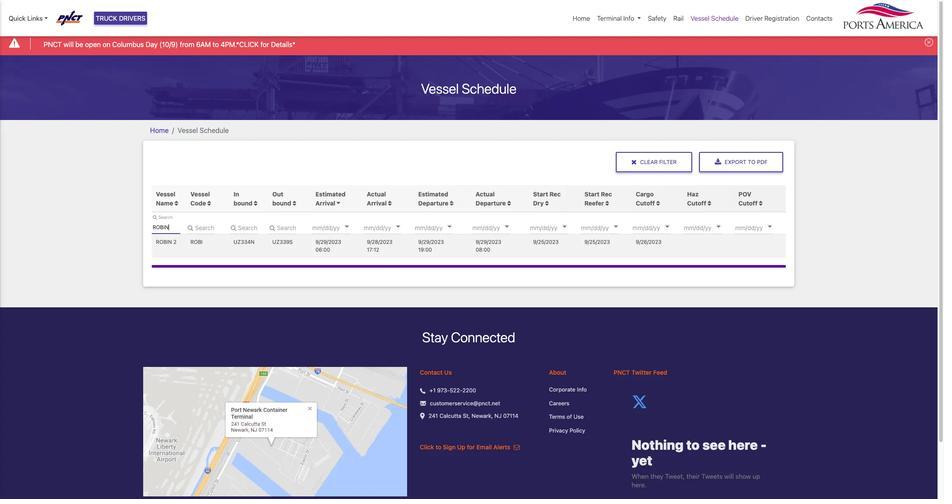 Task type: locate. For each thing, give the bounding box(es) containing it.
arrival right out bound
[[316, 199, 336, 207]]

start for reefer
[[585, 190, 600, 198]]

241 calcutta st, newark, nj 07114
[[429, 412, 519, 419]]

0 horizontal spatial to
[[213, 40, 219, 48]]

3 9/29/2023 from the left
[[476, 239, 502, 245]]

2 arrival from the left
[[367, 199, 387, 207]]

start up the dry
[[534, 190, 549, 198]]

2 9/29/2023 from the left
[[419, 239, 444, 245]]

2 vertical spatial schedule
[[200, 126, 229, 134]]

2 estimated from the left
[[419, 190, 449, 198]]

+1 973-522-2200 link
[[430, 387, 477, 395]]

arrival inside estimated arrival
[[316, 199, 336, 207]]

1 horizontal spatial info
[[624, 14, 635, 22]]

contacts
[[807, 14, 833, 22]]

to
[[213, 40, 219, 48], [436, 444, 442, 451]]

2 mm/dd/yy field from the left
[[363, 221, 415, 234]]

0 horizontal spatial arrival
[[316, 199, 336, 207]]

1 9/29/2023 from the left
[[316, 239, 341, 245]]

envelope o image
[[514, 444, 520, 450]]

mm/dd/yy field up 9/29/2023 19:00
[[414, 221, 466, 234]]

vessel schedule
[[691, 14, 739, 22], [421, 80, 517, 97], [178, 126, 229, 134]]

1 horizontal spatial schedule
[[462, 80, 517, 97]]

07114
[[504, 412, 519, 419]]

1 cutoff from the left
[[636, 199, 655, 207]]

1 horizontal spatial rec
[[602, 190, 613, 198]]

3 cutoff from the left
[[739, 199, 758, 207]]

start for dry
[[534, 190, 549, 198]]

home link
[[570, 10, 594, 27], [150, 126, 169, 134]]

mm/dd/yy field up 9/29/2023 08:00
[[472, 221, 524, 234]]

2 start from the left
[[585, 190, 600, 198]]

vessel schedule link
[[688, 10, 743, 27]]

0 vertical spatial home link
[[570, 10, 594, 27]]

2 rec from the left
[[602, 190, 613, 198]]

2 horizontal spatial cutoff
[[739, 199, 758, 207]]

rec
[[550, 190, 561, 198], [602, 190, 613, 198]]

day
[[146, 40, 158, 48]]

truck drivers link
[[94, 12, 147, 25]]

2
[[174, 239, 177, 245]]

1 actual from the left
[[367, 190, 386, 198]]

0 horizontal spatial for
[[261, 40, 269, 48]]

0 horizontal spatial actual
[[367, 190, 386, 198]]

use
[[574, 413, 584, 420]]

bound inside in bound
[[234, 199, 253, 207]]

0 horizontal spatial estimated
[[316, 190, 346, 198]]

5 open calendar image from the left
[[614, 226, 619, 228]]

7 mm/dd/yy field from the left
[[632, 221, 684, 234]]

to right 6am
[[213, 40, 219, 48]]

3 open calendar image from the left
[[448, 226, 452, 228]]

start inside start rec reefer
[[585, 190, 600, 198]]

1 open calendar image from the left
[[345, 226, 349, 228]]

19:00
[[419, 247, 432, 253]]

mm/dd/yy field for fifth open calendar icon
[[581, 221, 633, 234]]

mm/dd/yy field down the dry
[[529, 221, 581, 234]]

2 bound from the left
[[273, 199, 292, 207]]

5 mm/dd/yy field from the left
[[529, 221, 581, 234]]

bound down in
[[234, 199, 253, 207]]

0 horizontal spatial schedule
[[200, 126, 229, 134]]

cutoff for haz
[[688, 199, 707, 207]]

9/29/2023 up 19:00
[[419, 239, 444, 245]]

actual arrival
[[367, 190, 387, 207]]

terminal
[[598, 14, 622, 22]]

pnct for pnct twitter feed
[[614, 369, 631, 376]]

details*
[[271, 40, 296, 48]]

haz cutoff
[[688, 190, 707, 207]]

bound down out
[[273, 199, 292, 207]]

bound
[[234, 199, 253, 207], [273, 199, 292, 207]]

0 vertical spatial info
[[624, 14, 635, 22]]

customerservice@pnct.net link
[[430, 399, 501, 408]]

0 horizontal spatial rec
[[550, 190, 561, 198]]

1 horizontal spatial pnct
[[614, 369, 631, 376]]

1 horizontal spatial departure
[[476, 199, 506, 207]]

of
[[567, 413, 572, 420]]

0 vertical spatial to
[[213, 40, 219, 48]]

arrival up 9/28/2023
[[367, 199, 387, 207]]

6 mm/dd/yy field from the left
[[581, 221, 633, 234]]

departure for actual
[[476, 199, 506, 207]]

pnct inside alert
[[44, 40, 62, 48]]

1 horizontal spatial to
[[436, 444, 442, 451]]

1 horizontal spatial bound
[[273, 199, 292, 207]]

start up reefer
[[585, 190, 600, 198]]

rec inside start rec reefer
[[602, 190, 613, 198]]

1 arrival from the left
[[316, 199, 336, 207]]

1 horizontal spatial cutoff
[[688, 199, 707, 207]]

mm/dd/yy field for 4th open calendar icon from the left
[[472, 221, 524, 234]]

0 horizontal spatial info
[[578, 386, 587, 393]]

9/25/2023 down the dry
[[534, 239, 559, 245]]

1 rec from the left
[[550, 190, 561, 198]]

241 calcutta st, newark, nj 07114 link
[[429, 412, 519, 420]]

9/25/2023
[[534, 239, 559, 245], [585, 239, 611, 245]]

terminal info
[[598, 14, 635, 22]]

1 open calendar image from the left
[[563, 226, 567, 228]]

1 bound from the left
[[234, 199, 253, 207]]

estimated for departure
[[419, 190, 449, 198]]

0 horizontal spatial bound
[[234, 199, 253, 207]]

actual for actual arrival
[[367, 190, 386, 198]]

0 horizontal spatial 9/25/2023
[[534, 239, 559, 245]]

for right up
[[467, 444, 475, 451]]

out
[[273, 190, 283, 198]]

home
[[573, 14, 591, 22], [150, 126, 169, 134]]

2 actual from the left
[[476, 190, 495, 198]]

info for terminal info
[[624, 14, 635, 22]]

close image
[[632, 159, 637, 165]]

departure up 9/29/2023 19:00
[[419, 199, 449, 207]]

click to sign up for email alerts
[[420, 444, 512, 451]]

pnct will be open on columbus day (10/9) from 6am to 4pm.*click for details* alert
[[0, 32, 938, 55]]

to left sign
[[436, 444, 442, 451]]

up
[[458, 444, 466, 451]]

mm/dd/yy field up 9/26/2023
[[632, 221, 684, 234]]

info up careers link
[[578, 386, 587, 393]]

0 horizontal spatial start
[[534, 190, 549, 198]]

quick
[[9, 14, 26, 22]]

1 start from the left
[[534, 190, 549, 198]]

1 horizontal spatial start
[[585, 190, 600, 198]]

actual
[[367, 190, 386, 198], [476, 190, 495, 198]]

contacts link
[[803, 10, 837, 27]]

bound for in
[[234, 199, 253, 207]]

mm/dd/yy field for fourth open calendar icon from right
[[363, 221, 415, 234]]

0 horizontal spatial vessel schedule
[[178, 126, 229, 134]]

connected
[[451, 329, 516, 345]]

None field
[[152, 221, 180, 234], [186, 221, 215, 234], [230, 221, 258, 234], [269, 221, 297, 234], [152, 221, 180, 234], [186, 221, 215, 234], [230, 221, 258, 234], [269, 221, 297, 234]]

2 vertical spatial vessel schedule
[[178, 126, 229, 134]]

open calendar image
[[345, 226, 349, 228], [396, 226, 401, 228], [448, 226, 452, 228], [505, 226, 510, 228], [614, 226, 619, 228]]

0 horizontal spatial home link
[[150, 126, 169, 134]]

actual inside the actual departure
[[476, 190, 495, 198]]

uz334n
[[234, 239, 255, 245]]

2 horizontal spatial 9/29/2023
[[476, 239, 502, 245]]

4 open calendar image from the left
[[505, 226, 510, 228]]

filter
[[660, 159, 677, 165]]

0 horizontal spatial departure
[[419, 199, 449, 207]]

mm/dd/yy field for first open calendar image
[[529, 221, 581, 234]]

1 horizontal spatial vessel schedule
[[421, 80, 517, 97]]

pnct
[[44, 40, 62, 48], [614, 369, 631, 376]]

actual for actual departure
[[476, 190, 495, 198]]

reefer
[[585, 199, 605, 207]]

0 horizontal spatial cutoff
[[636, 199, 655, 207]]

for inside alert
[[261, 40, 269, 48]]

1 horizontal spatial estimated
[[419, 190, 449, 198]]

1 vertical spatial to
[[436, 444, 442, 451]]

2 horizontal spatial schedule
[[712, 14, 739, 22]]

2 horizontal spatial vessel schedule
[[691, 14, 739, 22]]

9/25/2023 down reefer
[[585, 239, 611, 245]]

1 vertical spatial for
[[467, 444, 475, 451]]

0 vertical spatial vessel schedule
[[691, 14, 739, 22]]

1 vertical spatial info
[[578, 386, 587, 393]]

1 horizontal spatial open calendar image
[[666, 226, 670, 228]]

1 horizontal spatial for
[[467, 444, 475, 451]]

clear filter button
[[616, 152, 693, 172]]

0 horizontal spatial open calendar image
[[563, 226, 567, 228]]

2 cutoff from the left
[[688, 199, 707, 207]]

cutoff down cargo
[[636, 199, 655, 207]]

0 vertical spatial schedule
[[712, 14, 739, 22]]

actual inside actual arrival
[[367, 190, 386, 198]]

9/29/2023 for 06:00
[[316, 239, 341, 245]]

0 vertical spatial pnct
[[44, 40, 62, 48]]

in
[[234, 190, 239, 198]]

1 horizontal spatial 9/29/2023
[[419, 239, 444, 245]]

us
[[445, 369, 452, 376]]

0 horizontal spatial pnct
[[44, 40, 62, 48]]

departure up 9/29/2023 08:00
[[476, 199, 506, 207]]

in bound
[[234, 190, 254, 207]]

9/29/2023 for 08:00
[[476, 239, 502, 245]]

schedule
[[712, 14, 739, 22], [462, 80, 517, 97], [200, 126, 229, 134]]

for left details*
[[261, 40, 269, 48]]

departure
[[419, 199, 449, 207], [476, 199, 506, 207]]

9/29/2023 up 08:00
[[476, 239, 502, 245]]

cutoff for pov
[[739, 199, 758, 207]]

open calendar image
[[563, 226, 567, 228], [666, 226, 670, 228]]

info inside terminal info link
[[624, 14, 635, 22]]

schedule inside vessel schedule link
[[712, 14, 739, 22]]

1 vertical spatial home
[[150, 126, 169, 134]]

mm/dd/yy field up 9/29/2023 06:00
[[312, 221, 363, 234]]

mm/dd/yy field down reefer
[[581, 221, 633, 234]]

1 departure from the left
[[419, 199, 449, 207]]

3 mm/dd/yy field from the left
[[414, 221, 466, 234]]

1 horizontal spatial arrival
[[367, 199, 387, 207]]

rail link
[[671, 10, 688, 27]]

from
[[180, 40, 195, 48]]

start inside start rec dry
[[534, 190, 549, 198]]

nj
[[495, 412, 502, 419]]

0 vertical spatial home
[[573, 14, 591, 22]]

cutoff down pov
[[739, 199, 758, 207]]

estimated
[[316, 190, 346, 198], [419, 190, 449, 198]]

1 horizontal spatial home link
[[570, 10, 594, 27]]

vessel inside vessel schedule link
[[691, 14, 710, 22]]

cutoff
[[636, 199, 655, 207], [688, 199, 707, 207], [739, 199, 758, 207]]

rec for start rec dry
[[550, 190, 561, 198]]

departure for estimated
[[419, 199, 449, 207]]

1 mm/dd/yy field from the left
[[312, 221, 363, 234]]

4 mm/dd/yy field from the left
[[472, 221, 524, 234]]

truck
[[96, 14, 117, 22]]

robi
[[191, 239, 203, 245]]

9/29/2023 up "06:00"
[[316, 239, 341, 245]]

6am
[[196, 40, 211, 48]]

name
[[156, 199, 173, 207]]

mm/dd/yy field up 9/28/2023
[[363, 221, 415, 234]]

1 vertical spatial pnct
[[614, 369, 631, 376]]

quick links
[[9, 14, 43, 22]]

pnct left will
[[44, 40, 62, 48]]

mm/dd/yy field for 1st open calendar image from right
[[632, 221, 684, 234]]

1 estimated from the left
[[316, 190, 346, 198]]

0 horizontal spatial home
[[150, 126, 169, 134]]

1 9/25/2023 from the left
[[534, 239, 559, 245]]

pnct left the twitter
[[614, 369, 631, 376]]

policy
[[570, 427, 586, 434]]

quick links link
[[9, 13, 48, 23]]

cutoff down 'haz'
[[688, 199, 707, 207]]

mm/dd/yy field
[[312, 221, 363, 234], [363, 221, 415, 234], [414, 221, 466, 234], [472, 221, 524, 234], [529, 221, 581, 234], [581, 221, 633, 234], [632, 221, 684, 234]]

1 horizontal spatial 9/25/2023
[[585, 239, 611, 245]]

estimated inside estimated departure
[[419, 190, 449, 198]]

info inside corporate info link
[[578, 386, 587, 393]]

9/29/2023 08:00
[[476, 239, 502, 253]]

rec inside start rec dry
[[550, 190, 561, 198]]

973-
[[437, 387, 450, 394]]

on
[[103, 40, 111, 48]]

for
[[261, 40, 269, 48], [467, 444, 475, 451]]

cargo
[[636, 190, 654, 198]]

0 vertical spatial for
[[261, 40, 269, 48]]

corporate
[[550, 386, 576, 393]]

calcutta
[[440, 412, 462, 419]]

0 horizontal spatial 9/29/2023
[[316, 239, 341, 245]]

bound inside out bound
[[273, 199, 292, 207]]

pnct for pnct will be open on columbus day (10/9) from 6am to 4pm.*click for details*
[[44, 40, 62, 48]]

estimated arrival
[[316, 190, 346, 207]]

st,
[[463, 412, 471, 419]]

1 horizontal spatial actual
[[476, 190, 495, 198]]

info right terminal
[[624, 14, 635, 22]]

1 vertical spatial vessel schedule
[[421, 80, 517, 97]]

2 departure from the left
[[476, 199, 506, 207]]

actual departure
[[476, 190, 506, 207]]

bound for out
[[273, 199, 292, 207]]



Task type: describe. For each thing, give the bounding box(es) containing it.
estimated departure
[[419, 190, 449, 207]]

be
[[75, 40, 83, 48]]

links
[[27, 14, 43, 22]]

about
[[550, 369, 567, 376]]

robin
[[156, 239, 172, 245]]

uz339s
[[273, 239, 293, 245]]

driver
[[746, 14, 764, 22]]

pov
[[739, 190, 752, 198]]

rail
[[674, 14, 684, 22]]

safety
[[649, 14, 667, 22]]

1 horizontal spatial home
[[573, 14, 591, 22]]

driver registration
[[746, 14, 800, 22]]

click to sign up for email alerts link
[[420, 444, 520, 451]]

+1
[[430, 387, 436, 394]]

+1 973-522-2200
[[430, 387, 477, 394]]

dry
[[534, 199, 544, 207]]

06:00
[[316, 247, 330, 253]]

terminal info link
[[594, 10, 645, 27]]

08:00
[[476, 247, 491, 253]]

mm/dd/yy field for 5th open calendar icon from right
[[312, 221, 363, 234]]

pov cutoff
[[739, 190, 758, 207]]

drivers
[[119, 14, 146, 22]]

rec for start rec reefer
[[602, 190, 613, 198]]

out bound
[[273, 190, 293, 207]]

email
[[477, 444, 492, 451]]

9/28/2023 17:12
[[367, 239, 393, 253]]

terms of use link
[[550, 413, 601, 421]]

pnct twitter feed
[[614, 369, 668, 376]]

4pm.*click
[[221, 40, 259, 48]]

feed
[[654, 369, 668, 376]]

customerservice@pnct.net
[[430, 400, 501, 407]]

haz
[[688, 190, 699, 198]]

pnct will be open on columbus day (10/9) from 6am to 4pm.*click for details*
[[44, 40, 296, 48]]

careers
[[550, 400, 570, 407]]

code
[[191, 199, 206, 207]]

terms
[[550, 413, 566, 420]]

driver registration link
[[743, 10, 803, 27]]

alerts
[[494, 444, 511, 451]]

will
[[64, 40, 74, 48]]

terms of use
[[550, 413, 584, 420]]

click
[[420, 444, 434, 451]]

mm/dd/yy field for 3rd open calendar icon from right
[[414, 221, 466, 234]]

info for corporate info
[[578, 386, 587, 393]]

columbus
[[112, 40, 144, 48]]

17:12
[[367, 247, 380, 253]]

cutoff for cargo
[[636, 199, 655, 207]]

9/28/2023
[[367, 239, 393, 245]]

clear filter
[[641, 159, 677, 165]]

corporate info link
[[550, 386, 601, 394]]

start rec dry
[[534, 190, 561, 207]]

1 vertical spatial schedule
[[462, 80, 517, 97]]

1 vertical spatial home link
[[150, 126, 169, 134]]

vessel code
[[191, 190, 210, 207]]

privacy
[[550, 427, 569, 434]]

registration
[[765, 14, 800, 22]]

safety link
[[645, 10, 671, 27]]

privacy policy
[[550, 427, 586, 434]]

9/29/2023 06:00
[[316, 239, 341, 253]]

careers link
[[550, 399, 601, 408]]

clear
[[641, 159, 658, 165]]

2 open calendar image from the left
[[666, 226, 670, 228]]

2 9/25/2023 from the left
[[585, 239, 611, 245]]

contact
[[420, 369, 443, 376]]

pnct will be open on columbus day (10/9) from 6am to 4pm.*click for details* link
[[44, 39, 296, 49]]

2200
[[463, 387, 477, 394]]

2 open calendar image from the left
[[396, 226, 401, 228]]

to inside alert
[[213, 40, 219, 48]]

cargo cutoff
[[636, 190, 655, 207]]

download image
[[716, 159, 722, 165]]

close image
[[926, 38, 934, 47]]

twitter
[[632, 369, 652, 376]]

9/29/2023 19:00
[[419, 239, 444, 253]]

9/26/2023
[[636, 239, 662, 245]]

sign
[[443, 444, 456, 451]]

estimated for arrival
[[316, 190, 346, 198]]

arrival for estimated arrival
[[316, 199, 336, 207]]

522-
[[450, 387, 463, 394]]

robin 2
[[156, 239, 177, 245]]

stay
[[423, 329, 448, 345]]

contact us
[[420, 369, 452, 376]]

9/29/2023 for 19:00
[[419, 239, 444, 245]]

arrival for actual arrival
[[367, 199, 387, 207]]

privacy policy link
[[550, 426, 601, 435]]

open
[[85, 40, 101, 48]]

vessel name
[[156, 190, 176, 207]]

truck drivers
[[96, 14, 146, 22]]

241
[[429, 412, 438, 419]]



Task type: vqa. For each thing, say whether or not it's contained in the screenshot.


